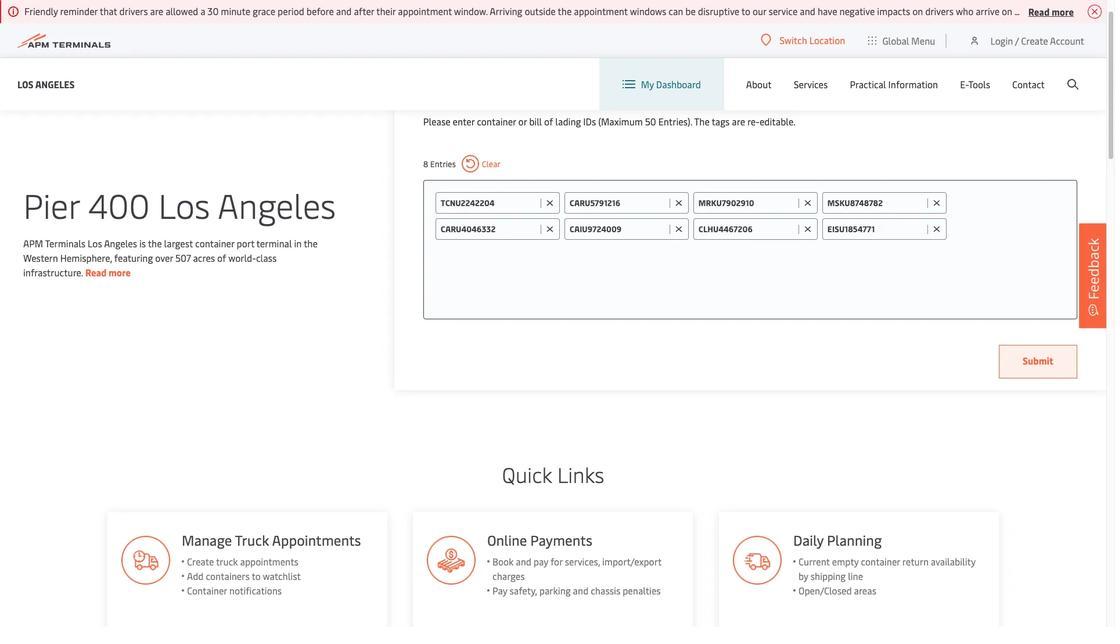 Task type: vqa. For each thing, say whether or not it's contained in the screenshot.
more related to Read More link
yes



Task type: locate. For each thing, give the bounding box(es) containing it.
2 arrive from the left
[[1089, 5, 1113, 17]]

manager truck appointments - 53 image
[[121, 536, 170, 585]]

more inside read more button
[[1052, 5, 1074, 18]]

grace
[[253, 5, 275, 17]]

enter
[[453, 115, 475, 128]]

1 vertical spatial availability
[[931, 555, 976, 568]]

angeles inside apm terminals los angeles is the largest container port terminal in the western hemisphere, featuring over 507 acres of world-class infrastructure.
[[104, 237, 137, 250]]

period
[[278, 5, 304, 17]]

location
[[810, 34, 845, 46]]

manage
[[182, 531, 232, 550]]

1 vertical spatial angeles
[[218, 182, 336, 227]]

time.
[[1015, 5, 1035, 17]]

1 horizontal spatial more
[[1052, 5, 1074, 18]]

to inside the manage truck appointments create truck appointments add containers to watchlist container notifications
[[252, 570, 260, 583]]

2 vertical spatial angeles
[[104, 237, 137, 250]]

1 drivers from the left
[[119, 5, 148, 17]]

and left after
[[336, 5, 352, 17]]

bill
[[529, 115, 542, 128]]

availability up "50"
[[601, 86, 677, 108]]

8 entries
[[423, 158, 456, 169]]

clear
[[482, 158, 501, 169]]

on left time.
[[1002, 5, 1013, 17]]

los inside apm terminals los angeles is the largest container port terminal in the western hemisphere, featuring over 507 acres of world-class infrastructure.
[[88, 237, 102, 250]]

appointment right their
[[398, 5, 452, 17]]

1 vertical spatial los
[[158, 182, 210, 227]]

by
[[799, 570, 809, 583]]

tags
[[712, 115, 730, 128]]

feedback button
[[1079, 224, 1108, 328]]

2 vertical spatial los
[[88, 237, 102, 250]]

1 vertical spatial more
[[109, 266, 131, 279]]

0 horizontal spatial read more
[[85, 266, 131, 279]]

container left or
[[477, 115, 516, 128]]

1 horizontal spatial appointment
[[574, 5, 628, 17]]

0 vertical spatial are
[[150, 5, 163, 17]]

quick links
[[502, 460, 604, 489]]

0 vertical spatial create
[[1021, 34, 1048, 47]]

1 that from the left
[[100, 5, 117, 17]]

0 horizontal spatial that
[[100, 5, 117, 17]]

and up enter
[[465, 86, 492, 108]]

create up add
[[187, 555, 214, 568]]

0 vertical spatial more
[[1052, 5, 1074, 18]]

los for terminals
[[88, 237, 102, 250]]

1 horizontal spatial on
[[1002, 5, 1013, 17]]

that right reminder
[[100, 5, 117, 17]]

largest
[[164, 237, 193, 250]]

the right is
[[148, 237, 162, 250]]

los for 400
[[158, 182, 210, 227]]

my dashboard button
[[623, 58, 701, 110]]

0 horizontal spatial of
[[217, 251, 226, 264]]

availability right 'return'
[[931, 555, 976, 568]]

more down featuring
[[109, 266, 131, 279]]

more up account
[[1052, 5, 1074, 18]]

0 horizontal spatial angeles
[[35, 78, 75, 90]]

drivers left the who at the top right of page
[[925, 5, 954, 17]]

of right bill
[[544, 115, 553, 128]]

to left our
[[742, 5, 751, 17]]

of right acres
[[217, 251, 226, 264]]

read up login / create account
[[1029, 5, 1050, 18]]

terminal
[[257, 237, 292, 250]]

entries).
[[659, 115, 692, 128]]

read more up login / create account
[[1029, 5, 1074, 18]]

the
[[558, 5, 572, 17], [148, 237, 162, 250], [304, 237, 318, 250]]

e-tools
[[960, 78, 990, 91]]

0 horizontal spatial drivers
[[119, 5, 148, 17]]

close alert image
[[1088, 5, 1102, 19]]

pay
[[493, 584, 508, 597]]

1 horizontal spatial create
[[1021, 34, 1048, 47]]

infrastructure.
[[23, 266, 83, 279]]

availability
[[601, 86, 677, 108], [931, 555, 976, 568]]

the right outside
[[558, 5, 572, 17]]

0 vertical spatial read
[[1029, 5, 1050, 18]]

tools
[[969, 78, 990, 91]]

0 horizontal spatial availability
[[601, 86, 677, 108]]

chassis
[[591, 584, 621, 597]]

daily
[[794, 531, 824, 550]]

container up line
[[861, 555, 901, 568]]

1 horizontal spatial angeles
[[104, 237, 137, 250]]

1 on from the left
[[913, 5, 923, 17]]

0 horizontal spatial read
[[85, 266, 107, 279]]

orange club loyalty program - 56 image
[[733, 536, 782, 585]]

windows
[[630, 5, 667, 17]]

container inside apm terminals los angeles is the largest container port terminal in the western hemisphere, featuring over 507 acres of world-class infrastructure.
[[195, 237, 234, 250]]

submit button
[[999, 345, 1078, 379]]

practical information button
[[850, 58, 938, 110]]

0 horizontal spatial arrive
[[976, 5, 1000, 17]]

create right / at the right of page
[[1021, 34, 1048, 47]]

1 horizontal spatial arrive
[[1089, 5, 1113, 17]]

port
[[237, 237, 254, 250]]

read more down hemisphere, at the left
[[85, 266, 131, 279]]

drivers
[[1038, 5, 1067, 17]]

1 horizontal spatial read more
[[1029, 5, 1074, 18]]

1 vertical spatial read
[[85, 266, 107, 279]]

manage truck appointments create truck appointments add containers to watchlist container notifications
[[182, 531, 361, 597]]

1 horizontal spatial availability
[[931, 555, 976, 568]]

are left allowed
[[150, 5, 163, 17]]

appointment left windows
[[574, 5, 628, 17]]

my
[[641, 78, 654, 91]]

appointments
[[272, 531, 361, 550]]

1 horizontal spatial are
[[732, 115, 745, 128]]

0 horizontal spatial los
[[17, 78, 33, 90]]

to up notifications
[[252, 570, 260, 583]]

notifications
[[229, 584, 282, 597]]

that left close alert "image"
[[1069, 5, 1086, 17]]

create inside login / create account "link"
[[1021, 34, 1048, 47]]

0 horizontal spatial appointment
[[398, 5, 452, 17]]

2 vertical spatial container
[[861, 555, 901, 568]]

current
[[799, 555, 830, 568]]

0 horizontal spatial create
[[187, 555, 214, 568]]

practical
[[850, 78, 886, 91]]

0 horizontal spatial to
[[252, 570, 260, 583]]

0 vertical spatial read more
[[1029, 5, 1074, 18]]

that
[[100, 5, 117, 17], [1069, 5, 1086, 17]]

507
[[175, 251, 191, 264]]

login / create account link
[[969, 23, 1085, 58]]

1 horizontal spatial of
[[544, 115, 553, 128]]

western
[[23, 251, 58, 264]]

are left re-
[[732, 115, 745, 128]]

read inside read more button
[[1029, 5, 1050, 18]]

0 vertical spatial container
[[477, 115, 516, 128]]

submit
[[1023, 354, 1054, 367]]

outside
[[525, 5, 556, 17]]

los
[[17, 78, 33, 90], [158, 182, 210, 227], [88, 237, 102, 250]]

1 horizontal spatial los
[[88, 237, 102, 250]]

2 horizontal spatial angeles
[[218, 182, 336, 227]]

and left have
[[800, 5, 816, 17]]

pier
[[23, 182, 80, 227]]

or
[[519, 115, 527, 128]]

1 vertical spatial read more
[[85, 266, 131, 279]]

arriving
[[490, 5, 523, 17]]

arrive left o
[[1089, 5, 1113, 17]]

1 horizontal spatial that
[[1069, 5, 1086, 17]]

switch location
[[780, 34, 845, 46]]

trace
[[496, 86, 534, 108]]

on right impacts
[[913, 5, 923, 17]]

read more button
[[1029, 4, 1074, 19]]

reminder
[[60, 5, 98, 17]]

400
[[88, 182, 150, 227]]

the right in
[[304, 237, 318, 250]]

angeles
[[35, 78, 75, 90], [218, 182, 336, 227], [104, 237, 137, 250]]

contact button
[[1013, 58, 1045, 110]]

2 horizontal spatial los
[[158, 182, 210, 227]]

empty
[[833, 555, 859, 568]]

read down hemisphere, at the left
[[85, 266, 107, 279]]

1 horizontal spatial read
[[1029, 5, 1050, 18]]

1 vertical spatial are
[[732, 115, 745, 128]]

drivers left allowed
[[119, 5, 148, 17]]

shipping
[[811, 570, 846, 583]]

planning
[[828, 531, 882, 550]]

friendly reminder that drivers are allowed a 30 minute grace period before and after their appointment window. arriving outside the appointment windows can be disruptive to our service and have negative impacts on drivers who arrive on time. drivers that arrive o
[[24, 5, 1115, 17]]

about button
[[746, 58, 772, 110]]

0 horizontal spatial on
[[913, 5, 923, 17]]

0 vertical spatial angeles
[[35, 78, 75, 90]]

and left pay
[[516, 555, 532, 568]]

1 vertical spatial create
[[187, 555, 214, 568]]

tariffs - 131 image
[[427, 536, 476, 585]]

1 vertical spatial of
[[217, 251, 226, 264]]

container up acres
[[195, 237, 234, 250]]

create inside the manage truck appointments create truck appointments add containers to watchlist container notifications
[[187, 555, 214, 568]]

create
[[1021, 34, 1048, 47], [187, 555, 214, 568]]

is
[[139, 237, 146, 250]]

about
[[746, 78, 772, 91]]

0 horizontal spatial more
[[109, 266, 131, 279]]

1 vertical spatial to
[[252, 570, 260, 583]]

Entered ID text field
[[441, 198, 538, 209], [570, 198, 667, 209], [441, 224, 538, 235]]

open/closed
[[799, 584, 852, 597]]

1 vertical spatial container
[[195, 237, 234, 250]]

angeles for apm terminals los angeles is the largest container port terminal in the western hemisphere, featuring over 507 acres of world-class infrastructure.
[[104, 237, 137, 250]]

switch
[[780, 34, 807, 46]]

0 horizontal spatial container
[[195, 237, 234, 250]]

1 horizontal spatial to
[[742, 5, 751, 17]]

1 horizontal spatial drivers
[[925, 5, 954, 17]]

Entered ID text field
[[699, 198, 796, 209], [828, 198, 925, 209], [570, 224, 667, 235], [699, 224, 796, 235], [828, 224, 925, 235]]

truck
[[235, 531, 269, 550]]

30
[[208, 5, 219, 17]]

arrive right the who at the top right of page
[[976, 5, 1000, 17]]

return
[[903, 555, 929, 568]]

line
[[848, 570, 864, 583]]

login
[[991, 34, 1013, 47]]

my dashboard
[[641, 78, 701, 91]]

2 horizontal spatial container
[[861, 555, 901, 568]]

la secondary image
[[78, 254, 281, 428]]



Task type: describe. For each thing, give the bounding box(es) containing it.
2 on from the left
[[1002, 5, 1013, 17]]

read for read more button
[[1029, 5, 1050, 18]]

daily planning current empty container return availability by shipping line open/closed areas
[[794, 531, 976, 597]]

container
[[187, 584, 227, 597]]

track
[[423, 86, 461, 108]]

minute
[[221, 5, 250, 17]]

1 arrive from the left
[[976, 5, 1000, 17]]

links
[[558, 460, 604, 489]]

service
[[769, 5, 798, 17]]

the
[[694, 115, 710, 128]]

services,
[[565, 555, 600, 568]]

pier 400 los angeles
[[23, 182, 336, 227]]

watchlist
[[263, 570, 301, 583]]

of inside apm terminals los angeles is the largest container port terminal in the western hemisphere, featuring over 507 acres of world-class infrastructure.
[[217, 251, 226, 264]]

payments
[[531, 531, 593, 550]]

class
[[256, 251, 277, 264]]

o
[[1115, 5, 1115, 17]]

container inside daily planning current empty container return availability by shipping line open/closed areas
[[861, 555, 901, 568]]

read for read more "link"
[[85, 266, 107, 279]]

friendly
[[24, 5, 58, 17]]

online
[[488, 531, 527, 550]]

a
[[201, 5, 205, 17]]

hemisphere,
[[60, 251, 112, 264]]

book
[[493, 555, 514, 568]]

lading
[[556, 115, 581, 128]]

quick
[[502, 460, 552, 489]]

who
[[956, 5, 974, 17]]

their
[[376, 5, 396, 17]]

import
[[549, 86, 597, 108]]

0 vertical spatial los
[[17, 78, 33, 90]]

terminals
[[45, 237, 85, 250]]

be
[[686, 5, 696, 17]]

after
[[354, 5, 374, 17]]

can
[[669, 5, 683, 17]]

global
[[883, 34, 909, 47]]

ids
[[583, 115, 596, 128]]

and left chassis
[[573, 584, 589, 597]]

feedback
[[1084, 238, 1103, 300]]

charges
[[493, 570, 525, 583]]

entries
[[430, 158, 456, 169]]

login / create account
[[991, 34, 1085, 47]]

angeles for pier 400 los angeles
[[218, 182, 336, 227]]

e-tools button
[[960, 58, 990, 110]]

information
[[889, 78, 938, 91]]

(maximum
[[599, 115, 643, 128]]

2 drivers from the left
[[925, 5, 954, 17]]

dashboard
[[656, 78, 701, 91]]

read more link
[[85, 266, 131, 279]]

penalties
[[623, 584, 661, 597]]

0 vertical spatial of
[[544, 115, 553, 128]]

2 that from the left
[[1069, 5, 1086, 17]]

over
[[155, 251, 173, 264]]

for
[[551, 555, 563, 568]]

2 appointment from the left
[[574, 5, 628, 17]]

acres
[[193, 251, 215, 264]]

negative
[[840, 5, 875, 17]]

track and trace - import availability
[[423, 86, 677, 108]]

appointments
[[240, 555, 298, 568]]

containers
[[206, 570, 249, 583]]

practical information
[[850, 78, 938, 91]]

read more for read more button
[[1029, 5, 1074, 18]]

read more for read more "link"
[[85, 266, 131, 279]]

our
[[753, 5, 767, 17]]

please enter container or bill of lading ids (maximum 50 entries). the tags are re-editable.
[[423, 115, 796, 128]]

clear button
[[462, 155, 501, 173]]

disruptive
[[698, 5, 740, 17]]

more for read more button
[[1052, 5, 1074, 18]]

online payments book and pay for services, import/export charges pay safety, parking and chassis penalties
[[488, 531, 662, 597]]

0 horizontal spatial are
[[150, 5, 163, 17]]

1 appointment from the left
[[398, 5, 452, 17]]

import/export
[[603, 555, 662, 568]]

editable.
[[760, 115, 796, 128]]

2 horizontal spatial the
[[558, 5, 572, 17]]

contact
[[1013, 78, 1045, 91]]

switch location button
[[761, 34, 845, 46]]

account
[[1050, 34, 1085, 47]]

1 horizontal spatial container
[[477, 115, 516, 128]]

-
[[538, 86, 544, 108]]

add
[[187, 570, 203, 583]]

0 vertical spatial to
[[742, 5, 751, 17]]

0 vertical spatial availability
[[601, 86, 677, 108]]

global menu
[[883, 34, 936, 47]]

in
[[294, 237, 302, 250]]

50
[[645, 115, 656, 128]]

availability inside daily planning current empty container return availability by shipping line open/closed areas
[[931, 555, 976, 568]]

los angeles link
[[17, 77, 75, 91]]

apm
[[23, 237, 43, 250]]

0 horizontal spatial the
[[148, 237, 162, 250]]

before
[[307, 5, 334, 17]]

8
[[423, 158, 428, 169]]

world-
[[228, 251, 256, 264]]

re-
[[748, 115, 760, 128]]

please
[[423, 115, 451, 128]]

1 horizontal spatial the
[[304, 237, 318, 250]]

more for read more "link"
[[109, 266, 131, 279]]

/
[[1015, 34, 1019, 47]]

services button
[[794, 58, 828, 110]]



